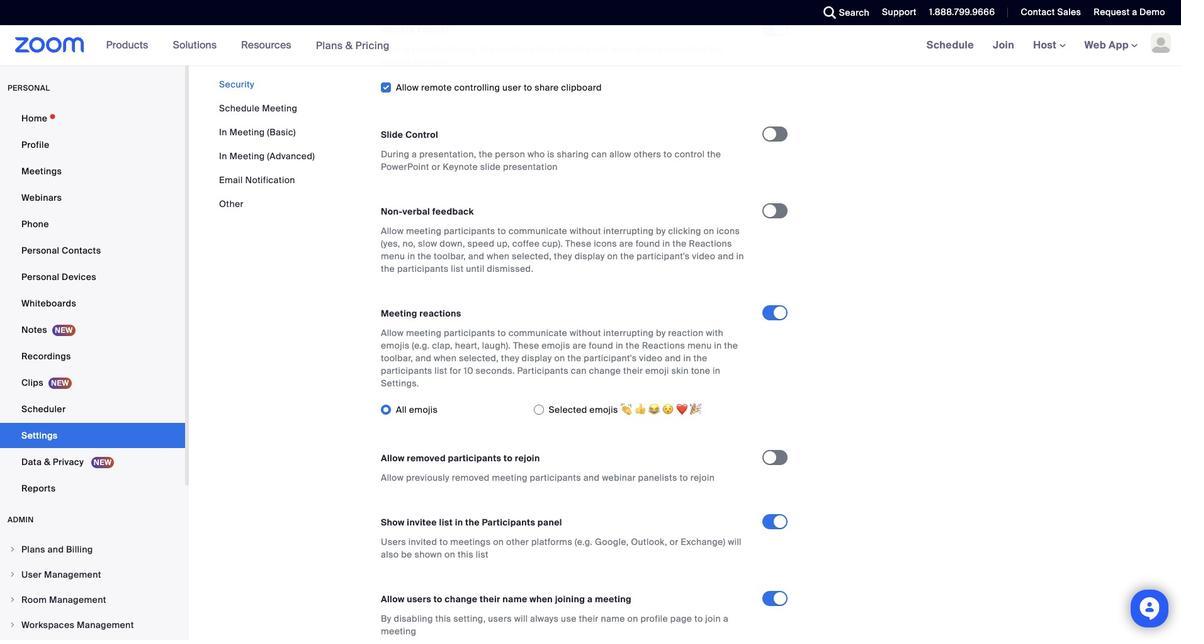 Task type: locate. For each thing, give the bounding box(es) containing it.
and
[[468, 251, 485, 262], [718, 251, 734, 262], [415, 353, 432, 364], [665, 353, 681, 364], [584, 473, 600, 484], [48, 544, 64, 555]]

menu down the (yes,
[[381, 251, 405, 262]]

personal inside personal devices link
[[21, 271, 59, 283]]

right image for plans
[[9, 546, 16, 554]]

allow down meeting reactions
[[381, 328, 404, 339]]

management for workspaces management
[[77, 620, 134, 631]]

schedule down security 'link'
[[219, 103, 260, 114]]

reactions inside allow meeting participants to communicate without interrupting by clicking on icons (yes, no, slow down, speed up, coffee cup). these icons are found in the reactions menu in the toolbar, and when selected, they display on the participant's video and in the participants list until dismissed.
[[689, 238, 732, 250]]

meeting down allow removed participants to rejoin
[[492, 473, 528, 484]]

0 vertical spatial (e.g.
[[412, 340, 430, 352]]

right image left user
[[9, 571, 16, 579]]

support
[[882, 6, 917, 18]]

toolbar, up settings.
[[381, 353, 413, 364]]

0 vertical spatial selected,
[[512, 251, 552, 262]]

a right the joining
[[587, 594, 593, 605]]

0 vertical spatial rejoin
[[515, 453, 540, 464]]

0 vertical spatial &
[[346, 39, 353, 52]]

personal up whiteboards
[[21, 271, 59, 283]]

icons right the cup). on the left of the page
[[594, 238, 617, 250]]

to inside allow meeting participants to communicate without interrupting by clicking on icons (yes, no, slow down, speed up, coffee cup). these icons are found in the reactions menu in the toolbar, and when selected, they display on the participant's video and in the participants list until dismissed.
[[498, 226, 506, 237]]

meeting inside the allow meeting participants to communicate without interrupting by reaction with emojis (e.g. clap, heart, laugh). these emojis are found in the reactions menu in the toolbar, and when selected, they display on the participant's video and in the participants list for 10 seconds. participants can change their emoji skin tone in settings.
[[406, 328, 442, 339]]

0 vertical spatial video
[[692, 251, 716, 262]]

meeting left reactions
[[381, 308, 417, 319]]

control for during screen sharing, the person who is sharing can allow others to control the shared content
[[676, 44, 707, 55]]

0 horizontal spatial selected,
[[459, 353, 499, 364]]

allow left previously
[[381, 473, 404, 484]]

list down meetings
[[476, 549, 489, 561]]

1 horizontal spatial schedule
[[927, 38, 974, 52]]

list inside the allow meeting participants to communicate without interrupting by reaction with emojis (e.g. clap, heart, laugh). these emojis are found in the reactions menu in the toolbar, and when selected, they display on the participant's video and in the participants list for 10 seconds. participants can change their emoji skin tone in settings.
[[435, 365, 447, 377]]

0 vertical spatial or
[[432, 161, 441, 173]]

person inside 'during a presentation, the person who is sharing can allow others to control the powerpoint or keynote slide presentation'
[[495, 149, 525, 160]]

email
[[219, 174, 243, 186]]

1 right image from the top
[[9, 546, 16, 554]]

allow for during a presentation, the person who is sharing can allow others to control the powerpoint or keynote slide presentation
[[610, 149, 631, 160]]

allow inside allow meeting participants to communicate without interrupting by clicking on icons (yes, no, slow down, speed up, coffee cup). these icons are found in the reactions menu in the toolbar, and when selected, they display on the participant's video and in the participants list until dismissed.
[[381, 226, 404, 237]]

1 vertical spatial is
[[547, 149, 555, 160]]

0 vertical spatial participant's
[[637, 251, 690, 262]]

0 vertical spatial these
[[565, 238, 592, 250]]

name
[[503, 594, 527, 605], [601, 614, 625, 625]]

these inside the allow meeting participants to communicate without interrupting by reaction with emojis (e.g. clap, heart, laugh). these emojis are found in the reactions menu in the toolbar, and when selected, they display on the participant's video and in the participants list for 10 seconds. participants can change their emoji skin tone in settings.
[[513, 340, 539, 352]]

1 in from the top
[[219, 127, 227, 138]]

allow inside the allow meeting participants to communicate without interrupting by reaction with emojis (e.g. clap, heart, laugh). these emojis are found in the reactions menu in the toolbar, and when selected, they display on the participant's video and in the participants list for 10 seconds. participants can change their emoji skin tone in settings.
[[381, 328, 404, 339]]

can
[[593, 44, 609, 55], [591, 149, 607, 160], [571, 365, 587, 377]]

right image inside user management menu item
[[9, 571, 16, 579]]

1 vertical spatial sharing
[[557, 149, 589, 160]]

1 vertical spatial rejoin
[[691, 473, 715, 484]]

1 without from the top
[[570, 226, 601, 237]]

their right use
[[579, 614, 599, 625]]

clips link
[[0, 370, 185, 395]]

1 horizontal spatial this
[[458, 549, 474, 561]]

demo
[[1140, 6, 1166, 18]]

without for found
[[570, 328, 601, 339]]

can inside 'during a presentation, the person who is sharing can allow others to control the powerpoint or keynote slide presentation'
[[591, 149, 607, 160]]

0 vertical spatial others
[[635, 44, 663, 55]]

right image inside workspaces management menu item
[[9, 622, 16, 629]]

during inside during screen sharing, the person who is sharing can allow others to control the shared content
[[381, 44, 409, 55]]

meeting for in meeting (basic)
[[230, 127, 265, 138]]

right image left room at the left bottom of the page
[[9, 596, 16, 604]]

remote control
[[381, 24, 449, 35]]

1 vertical spatial found
[[589, 340, 613, 352]]

is
[[549, 44, 556, 55], [547, 149, 555, 160]]

in down schedule meeting link
[[219, 127, 227, 138]]

control inside 'during a presentation, the person who is sharing can allow others to control the powerpoint or keynote slide presentation'
[[675, 149, 705, 160]]

without inside the allow meeting participants to communicate without interrupting by reaction with emojis (e.g. clap, heart, laugh). these emojis are found in the reactions menu in the toolbar, and when selected, they display on the participant's video and in the participants list for 10 seconds. participants can change their emoji skin tone in settings.
[[570, 328, 601, 339]]

allow up "by"
[[381, 594, 405, 605]]

1 horizontal spatial or
[[670, 537, 679, 548]]

1 horizontal spatial menu
[[688, 340, 712, 352]]

schedule meeting link
[[219, 103, 297, 114]]

0 vertical spatial who
[[529, 44, 547, 55]]

0 vertical spatial right image
[[9, 571, 16, 579]]

during up powerpoint at the left
[[381, 149, 409, 160]]

allow for allow removed participants to rejoin
[[381, 453, 405, 464]]

0 vertical spatial personal
[[21, 245, 59, 256]]

1 vertical spatial communicate
[[509, 328, 567, 339]]

0 horizontal spatial this
[[435, 614, 451, 625]]

allow for during screen sharing, the person who is sharing can allow others to control the shared content
[[611, 44, 633, 55]]

1 vertical spatial during
[[381, 149, 409, 160]]

0 vertical spatial users
[[407, 594, 431, 605]]

0 horizontal spatial found
[[589, 340, 613, 352]]

meetings navigation
[[917, 25, 1181, 66]]

2 right image from the top
[[9, 622, 16, 629]]

interrupting up the emoji
[[604, 328, 654, 339]]

change up the meeting reactions option group
[[589, 365, 621, 377]]

participant's down the clicking
[[637, 251, 690, 262]]

tone
[[691, 365, 711, 377]]

1 horizontal spatial plans
[[316, 39, 343, 52]]

join
[[993, 38, 1015, 52]]

when down clap,
[[434, 353, 457, 364]]

2 right image from the top
[[9, 596, 16, 604]]

by for clicking
[[656, 226, 666, 237]]

0 vertical spatial this
[[458, 549, 474, 561]]

participants up previously
[[448, 453, 501, 464]]

menu inside allow meeting participants to communicate without interrupting by clicking on icons (yes, no, slow down, speed up, coffee cup). these icons are found in the reactions menu in the toolbar, and when selected, they display on the participant's video and in the participants list until dismissed.
[[381, 251, 405, 262]]

1 by from the top
[[656, 226, 666, 237]]

list left for
[[435, 365, 447, 377]]

panel
[[538, 517, 562, 529]]

allow meeting participants to communicate without interrupting by reaction with emojis (e.g. clap, heart, laugh). these emojis are found in the reactions menu in the toolbar, and when selected, they display on the participant's video and in the participants list for 10 seconds. participants can change their emoji skin tone in settings.
[[381, 328, 738, 389]]

when up always
[[530, 594, 553, 605]]

2 communicate from the top
[[509, 328, 567, 339]]

profile picture image
[[1151, 33, 1171, 53]]

menu inside the allow meeting participants to communicate without interrupting by reaction with emojis (e.g. clap, heart, laugh). these emojis are found in the reactions menu in the toolbar, and when selected, they display on the participant's video and in the participants list for 10 seconds. participants can change their emoji skin tone in settings.
[[688, 340, 712, 352]]

slide
[[381, 129, 403, 141]]

is up presentation
[[547, 149, 555, 160]]

meeting inside allow meeting participants to communicate without interrupting by clicking on icons (yes, no, slow down, speed up, coffee cup). these icons are found in the reactions menu in the toolbar, and when selected, they display on the participant's video and in the participants list until dismissed.
[[406, 226, 442, 237]]

selected, down coffee
[[512, 251, 552, 262]]

sharing inside 'during a presentation, the person who is sharing can allow others to control the powerpoint or keynote slide presentation'
[[557, 149, 589, 160]]

others inside 'during a presentation, the person who is sharing can allow others to control the powerpoint or keynote slide presentation'
[[634, 149, 661, 160]]

1 vertical spatial these
[[513, 340, 539, 352]]

feedback
[[432, 206, 474, 217]]

reactions
[[689, 238, 732, 250], [642, 340, 685, 352]]

selected, inside the allow meeting participants to communicate without interrupting by reaction with emojis (e.g. clap, heart, laugh). these emojis are found in the reactions menu in the toolbar, and when selected, they display on the participant's video and in the participants list for 10 seconds. participants can change their emoji skin tone in settings.
[[459, 353, 499, 364]]

0 vertical spatial by
[[656, 226, 666, 237]]

communicate inside the allow meeting participants to communicate without interrupting by reaction with emojis (e.g. clap, heart, laugh). these emojis are found in the reactions menu in the toolbar, and when selected, they display on the participant's video and in the participants list for 10 seconds. participants can change their emoji skin tone in settings.
[[509, 328, 567, 339]]

selected,
[[512, 251, 552, 262], [459, 353, 499, 364]]

0 vertical spatial toolbar,
[[434, 251, 466, 262]]

is inside during screen sharing, the person who is sharing can allow others to control the shared content
[[549, 44, 556, 55]]

solutions
[[173, 38, 217, 52]]

0 vertical spatial found
[[636, 238, 660, 250]]

during for during a presentation, the person who is sharing can allow others to control the powerpoint or keynote slide presentation
[[381, 149, 409, 160]]

this down meetings
[[458, 549, 474, 561]]

phone link
[[0, 212, 185, 237]]

by left reaction
[[656, 328, 666, 339]]

1 horizontal spatial video
[[692, 251, 716, 262]]

0 vertical spatial when
[[487, 251, 510, 262]]

0 vertical spatial icons
[[717, 226, 740, 237]]

meeting down schedule meeting
[[230, 127, 265, 138]]

participant's up selected emojis 👏 👍 😂 😯 ❤️ 🎉
[[584, 353, 637, 364]]

schedule down 1.888.799.9666
[[927, 38, 974, 52]]

👏
[[621, 405, 632, 416]]

0 vertical spatial display
[[575, 251, 605, 262]]

& inside personal menu menu
[[44, 457, 50, 468]]

2 without from the top
[[570, 328, 601, 339]]

0 horizontal spatial (e.g.
[[412, 340, 430, 352]]

schedule for schedule meeting
[[219, 103, 260, 114]]

in for in meeting (advanced)
[[219, 151, 227, 162]]

list right invitee
[[439, 517, 453, 529]]

without inside allow meeting participants to communicate without interrupting by clicking on icons (yes, no, slow down, speed up, coffee cup). these icons are found in the reactions menu in the toolbar, and when selected, they display on the participant's video and in the participants list until dismissed.
[[570, 226, 601, 237]]

video inside allow meeting participants to communicate without interrupting by clicking on icons (yes, no, slow down, speed up, coffee cup). these icons are found in the reactions menu in the toolbar, and when selected, they display on the participant's video and in the participants list until dismissed.
[[692, 251, 716, 262]]

allow meeting participants to communicate without interrupting by clicking on icons (yes, no, slow down, speed up, coffee cup). these icons are found in the reactions menu in the toolbar, and when selected, they display on the participant's video and in the participants list until dismissed.
[[381, 226, 744, 275]]

1 interrupting from the top
[[604, 226, 654, 237]]

plans up user
[[21, 544, 45, 555]]

0 vertical spatial interrupting
[[604, 226, 654, 237]]

1 right image from the top
[[9, 571, 16, 579]]

management up workspaces management
[[49, 594, 106, 606]]

a right join
[[723, 614, 729, 625]]

1 vertical spatial control
[[676, 44, 707, 55]]

0 horizontal spatial rejoin
[[515, 453, 540, 464]]

1 horizontal spatial when
[[487, 251, 510, 262]]

allow up the (yes,
[[381, 226, 404, 237]]

& left the pricing
[[346, 39, 353, 52]]

person up 'slide'
[[495, 149, 525, 160]]

personal inside personal contacts link
[[21, 245, 59, 256]]

change up setting,
[[445, 594, 478, 605]]

interrupting for icons
[[604, 226, 654, 237]]

interrupting inside allow meeting participants to communicate without interrupting by clicking on icons (yes, no, slow down, speed up, coffee cup). these icons are found in the reactions menu in the toolbar, and when selected, they display on the participant's video and in the participants list until dismissed.
[[604, 226, 654, 237]]

other
[[506, 537, 529, 548]]

their inside by disabling this setting, users will always use their name on profile page to join a meeting
[[579, 614, 599, 625]]

products button
[[106, 25, 154, 65]]

0 horizontal spatial &
[[44, 457, 50, 468]]

0 horizontal spatial when
[[434, 353, 457, 364]]

these right laugh).
[[513, 340, 539, 352]]

when down up,
[[487, 251, 510, 262]]

plans left the pricing
[[316, 39, 343, 52]]

who inside 'during a presentation, the person who is sharing can allow others to control the powerpoint or keynote slide presentation'
[[528, 149, 545, 160]]

plans for plans & pricing
[[316, 39, 343, 52]]

or right 'outlook,'
[[670, 537, 679, 548]]

user management menu item
[[0, 563, 185, 587]]

0 vertical spatial is
[[549, 44, 556, 55]]

can for during screen sharing, the person who is sharing can allow others to control the shared content
[[593, 44, 609, 55]]

notes link
[[0, 317, 185, 343]]

meeting down "by"
[[381, 626, 416, 637]]

down,
[[440, 238, 465, 250]]

person up user
[[497, 44, 527, 55]]

1 vertical spatial person
[[495, 149, 525, 160]]

😯
[[662, 405, 674, 416]]

name up by disabling this setting, users will always use their name on profile page to join a meeting
[[503, 594, 527, 605]]

management down the "room management" menu item
[[77, 620, 134, 631]]

list left until
[[451, 263, 464, 275]]

person inside during screen sharing, the person who is sharing can allow others to control the shared content
[[497, 44, 527, 55]]

1 vertical spatial they
[[501, 353, 519, 364]]

2 by from the top
[[656, 328, 666, 339]]

2 vertical spatial their
[[579, 614, 599, 625]]

communicate inside allow meeting participants to communicate without interrupting by clicking on icons (yes, no, slow down, speed up, coffee cup). these icons are found in the reactions menu in the toolbar, and when selected, they display on the participant's video and in the participants list until dismissed.
[[509, 226, 567, 237]]

right image left workspaces
[[9, 622, 16, 629]]

1 vertical spatial interrupting
[[604, 328, 654, 339]]

toolbar, down down,
[[434, 251, 466, 262]]

is for sharing,
[[549, 44, 556, 55]]

display
[[575, 251, 605, 262], [522, 353, 552, 364]]

👍
[[635, 405, 646, 416]]

participants up the "other"
[[482, 517, 535, 529]]

plans inside menu item
[[21, 544, 45, 555]]

allow down all
[[381, 453, 405, 464]]

& for privacy
[[44, 457, 50, 468]]

1 vertical spatial can
[[591, 149, 607, 160]]

this inside users invited to meetings on other platforms (e.g. google, outlook, or exchange) will also be shown on this list
[[458, 549, 474, 561]]

clicking
[[668, 226, 701, 237]]

plans & pricing
[[316, 39, 390, 52]]

🎉
[[690, 405, 702, 416]]

or
[[432, 161, 441, 173], [670, 537, 679, 548]]

2 interrupting from the top
[[604, 328, 654, 339]]

will right exchange)
[[728, 537, 742, 548]]

workspaces
[[21, 620, 74, 631]]

who up presentation
[[528, 149, 545, 160]]

& right data
[[44, 457, 50, 468]]

a
[[1132, 6, 1138, 18], [412, 149, 417, 160], [587, 594, 593, 605], [723, 614, 729, 625]]

menu bar
[[219, 78, 315, 210]]

0 horizontal spatial will
[[514, 614, 528, 625]]

by inside the allow meeting participants to communicate without interrupting by reaction with emojis (e.g. clap, heart, laugh). these emojis are found in the reactions menu in the toolbar, and when selected, they display on the participant's video and in the participants list for 10 seconds. participants can change their emoji skin tone in settings.
[[656, 328, 666, 339]]

participant's inside allow meeting participants to communicate without interrupting by clicking on icons (yes, no, slow down, speed up, coffee cup). these icons are found in the reactions menu in the toolbar, and when selected, they display on the participant's video and in the participants list until dismissed.
[[637, 251, 690, 262]]

notification
[[245, 174, 295, 186]]

shown
[[415, 549, 442, 561]]

0 vertical spatial are
[[620, 238, 633, 250]]

selected, up '10'
[[459, 353, 499, 364]]

this inside by disabling this setting, users will always use their name on profile page to join a meeting
[[435, 614, 451, 625]]

1 vertical spatial others
[[634, 149, 661, 160]]

these right the cup). on the left of the page
[[565, 238, 592, 250]]

their left the emoji
[[623, 365, 643, 377]]

1 horizontal spatial these
[[565, 238, 592, 250]]

(e.g. left clap,
[[412, 340, 430, 352]]

host
[[1033, 38, 1060, 52]]

meeting inside by disabling this setting, users will always use their name on profile page to join a meeting
[[381, 626, 416, 637]]

participants inside the allow meeting participants to communicate without interrupting by reaction with emojis (e.g. clap, heart, laugh). these emojis are found in the reactions menu in the toolbar, and when selected, they display on the participant's video and in the participants list for 10 seconds. participants can change their emoji skin tone in settings.
[[517, 365, 569, 377]]

2 personal from the top
[[21, 271, 59, 283]]

1 horizontal spatial toolbar,
[[434, 251, 466, 262]]

sharing for sharing,
[[559, 44, 591, 55]]

0 horizontal spatial display
[[522, 353, 552, 364]]

is inside 'during a presentation, the person who is sharing can allow others to control the powerpoint or keynote slide presentation'
[[547, 149, 555, 160]]

personal for personal contacts
[[21, 245, 59, 256]]

allow inside 'during a presentation, the person who is sharing can allow others to control the powerpoint or keynote slide presentation'
[[610, 149, 631, 160]]

1 horizontal spatial change
[[589, 365, 621, 377]]

removed down allow removed participants to rejoin
[[452, 473, 490, 484]]

participants up selected
[[517, 365, 569, 377]]

management
[[44, 569, 101, 581], [49, 594, 106, 606], [77, 620, 134, 631]]

0 vertical spatial they
[[554, 251, 572, 262]]

0 vertical spatial right image
[[9, 546, 16, 554]]

menu down reaction
[[688, 340, 712, 352]]

or inside 'during a presentation, the person who is sharing can allow others to control the powerpoint or keynote slide presentation'
[[432, 161, 441, 173]]

0 vertical spatial without
[[570, 226, 601, 237]]

on
[[704, 226, 714, 237], [607, 251, 618, 262], [554, 353, 565, 364], [493, 537, 504, 548], [445, 549, 455, 561], [628, 614, 638, 625]]

management inside the "room management" menu item
[[49, 594, 106, 606]]

0 vertical spatial person
[[497, 44, 527, 55]]

0 vertical spatial during
[[381, 44, 409, 55]]

0 vertical spatial management
[[44, 569, 101, 581]]

1 horizontal spatial &
[[346, 39, 353, 52]]

during for during screen sharing, the person who is sharing can allow others to control the shared content
[[381, 44, 409, 55]]

they down laugh).
[[501, 353, 519, 364]]

1 vertical spatial management
[[49, 594, 106, 606]]

0 horizontal spatial name
[[503, 594, 527, 605]]

0 horizontal spatial or
[[432, 161, 441, 173]]

will left always
[[514, 614, 528, 625]]

meeting up the email notification link
[[230, 151, 265, 162]]

toolbar, inside the allow meeting participants to communicate without interrupting by reaction with emojis (e.g. clap, heart, laugh). these emojis are found in the reactions menu in the toolbar, and when selected, they display on the participant's video and in the participants list for 10 seconds. participants can change their emoji skin tone in settings.
[[381, 353, 413, 364]]

scheduler link
[[0, 397, 185, 422]]

reactions down reaction
[[642, 340, 685, 352]]

personal contacts link
[[0, 238, 185, 263]]

1 vertical spatial selected,
[[459, 353, 499, 364]]

right image inside the "room management" menu item
[[9, 596, 16, 604]]

0 horizontal spatial plans
[[21, 544, 45, 555]]

right image for user management
[[9, 571, 16, 579]]

management inside user management menu item
[[44, 569, 101, 581]]

1 vertical spatial allow
[[610, 149, 631, 160]]

0 vertical spatial will
[[728, 537, 742, 548]]

sharing up presentation
[[557, 149, 589, 160]]

when
[[487, 251, 510, 262], [434, 353, 457, 364], [530, 594, 553, 605]]

allow inside during screen sharing, the person who is sharing can allow others to control the shared content
[[611, 44, 633, 55]]

1 horizontal spatial display
[[575, 251, 605, 262]]

1 during from the top
[[381, 44, 409, 55]]

0 horizontal spatial their
[[480, 594, 500, 605]]

1 vertical spatial schedule
[[219, 103, 260, 114]]

interrupting inside the allow meeting participants to communicate without interrupting by reaction with emojis (e.g. clap, heart, laugh). these emojis are found in the reactions menu in the toolbar, and when selected, they display on the participant's video and in the participants list for 10 seconds. participants can change their emoji skin tone in settings.
[[604, 328, 654, 339]]

1 vertical spatial video
[[639, 353, 663, 364]]

reaction
[[668, 328, 704, 339]]

interrupting for the
[[604, 328, 654, 339]]

1 vertical spatial participant's
[[584, 353, 637, 364]]

removed up previously
[[407, 453, 446, 464]]

or down presentation,
[[432, 161, 441, 173]]

(e.g. left google,
[[575, 537, 593, 548]]

1 vertical spatial toolbar,
[[381, 353, 413, 364]]

home
[[21, 113, 47, 124]]

a inside 'during a presentation, the person who is sharing can allow others to control the powerpoint or keynote slide presentation'
[[412, 149, 417, 160]]

products
[[106, 38, 148, 52]]

they inside allow meeting participants to communicate without interrupting by clicking on icons (yes, no, slow down, speed up, coffee cup). these icons are found in the reactions menu in the toolbar, and when selected, they display on the participant's video and in the participants list until dismissed.
[[554, 251, 572, 262]]

meeting down meeting reactions
[[406, 328, 442, 339]]

keynote
[[443, 161, 478, 173]]

who inside during screen sharing, the person who is sharing can allow others to control the shared content
[[529, 44, 547, 55]]

banner
[[0, 25, 1181, 66]]

google,
[[595, 537, 629, 548]]

by inside allow meeting participants to communicate without interrupting by clicking on icons (yes, no, slow down, speed up, coffee cup). these icons are found in the reactions menu in the toolbar, and when selected, they display on the participant's video and in the participants list until dismissed.
[[656, 226, 666, 237]]

by left the clicking
[[656, 226, 666, 237]]

communicate
[[509, 226, 567, 237], [509, 328, 567, 339]]

found
[[636, 238, 660, 250], [589, 340, 613, 352]]

management inside workspaces management menu item
[[77, 620, 134, 631]]

2 vertical spatial can
[[571, 365, 587, 377]]

sharing inside during screen sharing, the person who is sharing can allow others to control the shared content
[[559, 44, 591, 55]]

1 vertical spatial will
[[514, 614, 528, 625]]

workspaces management menu item
[[0, 613, 185, 637]]

is up share
[[549, 44, 556, 55]]

they
[[554, 251, 572, 262], [501, 353, 519, 364]]

0 horizontal spatial icons
[[594, 238, 617, 250]]

screen
[[412, 44, 441, 55]]

2 in from the top
[[219, 151, 227, 162]]

during up shared
[[381, 44, 409, 55]]

zoom logo image
[[15, 37, 84, 53]]

or inside users invited to meetings on other platforms (e.g. google, outlook, or exchange) will also be shown on this list
[[670, 537, 679, 548]]

control
[[417, 24, 449, 35], [676, 44, 707, 55], [675, 149, 705, 160]]

rejoin right panelists
[[691, 473, 715, 484]]

in
[[219, 127, 227, 138], [219, 151, 227, 162]]

home link
[[0, 106, 185, 131]]

2 vertical spatial management
[[77, 620, 134, 631]]

laugh).
[[482, 340, 511, 352]]

who
[[529, 44, 547, 55], [528, 149, 545, 160]]

1 communicate from the top
[[509, 226, 567, 237]]

0 vertical spatial menu
[[381, 251, 405, 262]]

schedule inside meetings navigation
[[927, 38, 974, 52]]

to inside the allow meeting participants to communicate without interrupting by reaction with emojis (e.g. clap, heart, laugh). these emojis are found in the reactions menu in the toolbar, and when selected, they display on the participant's video and in the participants list for 10 seconds. participants can change their emoji skin tone in settings.
[[498, 328, 506, 339]]

billing
[[66, 544, 93, 555]]

settings
[[21, 430, 58, 441]]

who up share
[[529, 44, 547, 55]]

be
[[401, 549, 412, 561]]

admin menu menu
[[0, 538, 185, 640]]

meeting reactions option group
[[381, 400, 798, 420]]

participants up "speed"
[[444, 226, 495, 237]]

0 vertical spatial plans
[[316, 39, 343, 52]]

change inside the allow meeting participants to communicate without interrupting by reaction with emojis (e.g. clap, heart, laugh). these emojis are found in the reactions menu in the toolbar, and when selected, they display on the participant's video and in the participants list for 10 seconds. participants can change their emoji skin tone in settings.
[[589, 365, 621, 377]]

meeting up (basic)
[[262, 103, 297, 114]]

reactions inside the allow meeting participants to communicate without interrupting by reaction with emojis (e.g. clap, heart, laugh). these emojis are found in the reactions menu in the toolbar, and when selected, they display on the participant's video and in the participants list for 10 seconds. participants can change their emoji skin tone in settings.
[[642, 340, 685, 352]]

others for during a presentation, the person who is sharing can allow others to control the powerpoint or keynote slide presentation
[[634, 149, 661, 160]]

0 vertical spatial removed
[[407, 453, 446, 464]]

others inside during screen sharing, the person who is sharing can allow others to control the shared content
[[635, 44, 663, 55]]

control inside during screen sharing, the person who is sharing can allow others to control the shared content
[[676, 44, 707, 55]]

interrupting left the clicking
[[604, 226, 654, 237]]

can inside during screen sharing, the person who is sharing can allow others to control the shared content
[[593, 44, 609, 55]]

right image
[[9, 546, 16, 554], [9, 596, 16, 604]]

icons right the clicking
[[717, 226, 740, 237]]

name inside by disabling this setting, users will always use their name on profile page to join a meeting
[[601, 614, 625, 625]]

0 horizontal spatial these
[[513, 340, 539, 352]]

emojis
[[381, 340, 410, 352], [542, 340, 570, 352], [409, 405, 438, 416], [590, 405, 618, 416]]

0 vertical spatial their
[[623, 365, 643, 377]]

reactions down the clicking
[[689, 238, 732, 250]]

app
[[1109, 38, 1129, 52]]

room
[[21, 594, 47, 606]]

selected
[[549, 405, 587, 416]]

plans and billing
[[21, 544, 93, 555]]

0 vertical spatial communicate
[[509, 226, 567, 237]]

meeting
[[262, 103, 297, 114], [230, 127, 265, 138], [230, 151, 265, 162], [381, 308, 417, 319]]

video
[[692, 251, 716, 262], [639, 353, 663, 364]]

resources
[[241, 38, 291, 52]]

personal down phone
[[21, 245, 59, 256]]

management down billing
[[44, 569, 101, 581]]

display inside the allow meeting participants to communicate without interrupting by reaction with emojis (e.g. clap, heart, laugh). these emojis are found in the reactions menu in the toolbar, and when selected, they display on the participant's video and in the participants list for 10 seconds. participants can change their emoji skin tone in settings.
[[522, 353, 552, 364]]

1 horizontal spatial removed
[[452, 473, 490, 484]]

1 vertical spatial without
[[570, 328, 601, 339]]

1 personal from the top
[[21, 245, 59, 256]]

(advanced)
[[267, 151, 315, 162]]

sharing
[[559, 44, 591, 55], [557, 149, 589, 160]]

allow
[[611, 44, 633, 55], [610, 149, 631, 160]]

rejoin up 'allow previously removed meeting participants and webinar panelists to rejoin' at the bottom of the page
[[515, 453, 540, 464]]

plans and billing menu item
[[0, 538, 185, 562]]

removed
[[407, 453, 446, 464], [452, 473, 490, 484]]

2 during from the top
[[381, 149, 409, 160]]

allow for allow remote controlling user to share clipboard
[[396, 82, 419, 93]]

video inside the allow meeting participants to communicate without interrupting by reaction with emojis (e.g. clap, heart, laugh). these emojis are found in the reactions menu in the toolbar, and when selected, they display on the participant's video and in the participants list for 10 seconds. participants can change their emoji skin tone in settings.
[[639, 353, 663, 364]]

verbal
[[403, 206, 430, 217]]

a up powerpoint at the left
[[412, 149, 417, 160]]

& inside product information navigation
[[346, 39, 353, 52]]

1 vertical spatial who
[[528, 149, 545, 160]]

name left profile
[[601, 614, 625, 625]]

1 horizontal spatial name
[[601, 614, 625, 625]]

display inside allow meeting participants to communicate without interrupting by clicking on icons (yes, no, slow down, speed up, coffee cup). these icons are found in the reactions menu in the toolbar, and when selected, they display on the participant's video and in the participants list until dismissed.
[[575, 251, 605, 262]]

all emojis
[[396, 405, 438, 416]]

1 vertical spatial display
[[522, 353, 552, 364]]

always
[[530, 614, 559, 625]]

right image down admin
[[9, 546, 16, 554]]

during inside 'during a presentation, the person who is sharing can allow others to control the powerpoint or keynote slide presentation'
[[381, 149, 409, 160]]

2 horizontal spatial when
[[530, 594, 553, 605]]

emojis left 👏 at the bottom right
[[590, 405, 618, 416]]

emojis right laugh).
[[542, 340, 570, 352]]

1 vertical spatial plans
[[21, 544, 45, 555]]

their up setting,
[[480, 594, 500, 605]]

for
[[450, 365, 462, 377]]

allow down shared
[[396, 82, 419, 93]]

without
[[570, 226, 601, 237], [570, 328, 601, 339]]

right image inside plans and billing menu item
[[9, 546, 16, 554]]

personal devices
[[21, 271, 96, 283]]

disabling
[[394, 614, 433, 625]]

plans inside product information navigation
[[316, 39, 343, 52]]

right image
[[9, 571, 16, 579], [9, 622, 16, 629]]

0 horizontal spatial reactions
[[642, 340, 685, 352]]

1 vertical spatial reactions
[[642, 340, 685, 352]]



Task type: vqa. For each thing, say whether or not it's contained in the screenshot.
with
yes



Task type: describe. For each thing, give the bounding box(es) containing it.
dismissed.
[[487, 263, 534, 275]]

on inside the allow meeting participants to communicate without interrupting by reaction with emojis (e.g. clap, heart, laugh). these emojis are found in the reactions menu in the toolbar, and when selected, they display on the participant's video and in the participants list for 10 seconds. participants can change their emoji skin tone in settings.
[[554, 353, 565, 364]]

users invited to meetings on other platforms (e.g. google, outlook, or exchange) will also be shown on this list
[[381, 537, 742, 561]]

can inside the allow meeting participants to communicate without interrupting by reaction with emojis (e.g. clap, heart, laugh). these emojis are found in the reactions menu in the toolbar, and when selected, they display on the participant's video and in the participants list for 10 seconds. participants can change their emoji skin tone in settings.
[[571, 365, 587, 377]]

found inside allow meeting participants to communicate without interrupting by clicking on icons (yes, no, slow down, speed up, coffee cup). these icons are found in the reactions menu in the toolbar, and when selected, they display on the participant's video and in the participants list until dismissed.
[[636, 238, 660, 250]]

meetings link
[[0, 159, 185, 184]]

meeting right the joining
[[595, 594, 632, 605]]

personal devices link
[[0, 264, 185, 290]]

scheduler
[[21, 404, 66, 415]]

0 vertical spatial name
[[503, 594, 527, 605]]

in meeting (basic)
[[219, 127, 296, 138]]

1.888.799.9666 button up schedule link
[[929, 6, 995, 18]]

allow removed participants to rejoin
[[381, 453, 540, 464]]

also
[[381, 549, 399, 561]]

up,
[[497, 238, 510, 250]]

0 vertical spatial control
[[417, 24, 449, 35]]

0 horizontal spatial users
[[407, 594, 431, 605]]

😂
[[649, 405, 660, 416]]

communicate for emojis
[[509, 328, 567, 339]]

web
[[1085, 38, 1106, 52]]

remote
[[381, 24, 415, 35]]

user
[[21, 569, 42, 581]]

users inside by disabling this setting, users will always use their name on profile page to join a meeting
[[488, 614, 512, 625]]

1.888.799.9666 button up join
[[920, 0, 998, 25]]

who for sharing,
[[529, 44, 547, 55]]

1 vertical spatial removed
[[452, 473, 490, 484]]

settings.
[[381, 378, 419, 389]]

emojis right all
[[409, 405, 438, 416]]

right image for room
[[9, 596, 16, 604]]

(e.g. inside the allow meeting participants to communicate without interrupting by reaction with emojis (e.g. clap, heart, laugh). these emojis are found in the reactions menu in the toolbar, and when selected, they display on the participant's video and in the participants list for 10 seconds. participants can change their emoji skin tone in settings.
[[412, 340, 430, 352]]

are inside allow meeting participants to communicate without interrupting by clicking on icons (yes, no, slow down, speed up, coffee cup). these icons are found in the reactions menu in the toolbar, and when selected, they display on the participant's video and in the participants list until dismissed.
[[620, 238, 633, 250]]

1 vertical spatial participants
[[482, 517, 535, 529]]

on inside by disabling this setting, users will always use their name on profile page to join a meeting
[[628, 614, 638, 625]]

when inside the allow meeting participants to communicate without interrupting by reaction with emojis (e.g. clap, heart, laugh). these emojis are found in the reactions menu in the toolbar, and when selected, they display on the participant's video and in the participants list for 10 seconds. participants can change their emoji skin tone in settings.
[[434, 353, 457, 364]]

with
[[706, 328, 724, 339]]

join
[[705, 614, 721, 625]]

allow previously removed meeting participants and webinar panelists to rejoin
[[381, 473, 715, 484]]

exchange)
[[681, 537, 726, 548]]

personal
[[8, 83, 50, 93]]

plans for plans and billing
[[21, 544, 45, 555]]

allow for allow meeting participants to communicate without interrupting by reaction with emojis (e.g. clap, heart, laugh). these emojis are found in the reactions menu in the toolbar, and when selected, they display on the participant's video and in the participants list for 10 seconds. participants can change their emoji skin tone in settings.
[[381, 328, 404, 339]]

admin
[[8, 515, 34, 525]]

person for presentation,
[[495, 149, 525, 160]]

privacy
[[53, 457, 84, 468]]

without for cup).
[[570, 226, 601, 237]]

skin
[[672, 365, 689, 377]]

heart,
[[455, 340, 480, 352]]

in meeting (advanced) link
[[219, 151, 315, 162]]

speed
[[468, 238, 495, 250]]

search
[[839, 7, 870, 18]]

web app
[[1085, 38, 1129, 52]]

0 horizontal spatial removed
[[407, 453, 446, 464]]

during a presentation, the person who is sharing can allow others to control the powerpoint or keynote slide presentation
[[381, 149, 721, 173]]

use
[[561, 614, 577, 625]]

sharing,
[[444, 44, 478, 55]]

their inside the allow meeting participants to communicate without interrupting by reaction with emojis (e.g. clap, heart, laugh). these emojis are found in the reactions menu in the toolbar, and when selected, they display on the participant's video and in the participants list for 10 seconds. participants can change their emoji skin tone in settings.
[[623, 365, 643, 377]]

page
[[671, 614, 692, 625]]

❤️
[[676, 405, 688, 416]]

data & privacy link
[[0, 450, 185, 475]]

search button
[[814, 0, 873, 25]]

other link
[[219, 198, 244, 210]]

menu bar containing security
[[219, 78, 315, 210]]

other
[[219, 198, 244, 210]]

platforms
[[531, 537, 573, 548]]

management for room management
[[49, 594, 106, 606]]

(yes,
[[381, 238, 400, 250]]

room management
[[21, 594, 106, 606]]

profile
[[641, 614, 668, 625]]

these inside allow meeting participants to communicate without interrupting by clicking on icons (yes, no, slow down, speed up, coffee cup). these icons are found in the reactions menu in the toolbar, and when selected, they display on the participant's video and in the participants list until dismissed.
[[565, 238, 592, 250]]

to inside during screen sharing, the person who is sharing can allow others to control the shared content
[[665, 44, 674, 55]]

to inside 'during a presentation, the person who is sharing can allow others to control the powerpoint or keynote slide presentation'
[[664, 149, 672, 160]]

banner containing products
[[0, 25, 1181, 66]]

meeting reactions
[[381, 308, 461, 319]]

emojis up settings.
[[381, 340, 410, 352]]

slow
[[418, 238, 437, 250]]

clap,
[[432, 340, 453, 352]]

right image for workspaces management
[[9, 622, 16, 629]]

email notification link
[[219, 174, 295, 186]]

they inside the allow meeting participants to communicate without interrupting by reaction with emojis (e.g. clap, heart, laugh). these emojis are found in the reactions menu in the toolbar, and when selected, they display on the participant's video and in the participants list for 10 seconds. participants can change their emoji skin tone in settings.
[[501, 353, 519, 364]]

security
[[219, 79, 254, 90]]

a inside by disabling this setting, users will always use their name on profile page to join a meeting
[[723, 614, 729, 625]]

will inside users invited to meetings on other platforms (e.g. google, outlook, or exchange) will also be shown on this list
[[728, 537, 742, 548]]

in meeting (basic) link
[[219, 127, 296, 138]]

setting,
[[454, 614, 486, 625]]

sharing for presentation,
[[557, 149, 589, 160]]

(basic)
[[267, 127, 296, 138]]

allow for allow previously removed meeting participants and webinar panelists to rejoin
[[381, 473, 404, 484]]

allow for allow meeting participants to communicate without interrupting by clicking on icons (yes, no, slow down, speed up, coffee cup). these icons are found in the reactions menu in the toolbar, and when selected, they display on the participant's video and in the participants list until dismissed.
[[381, 226, 404, 237]]

coffee
[[512, 238, 540, 250]]

phone
[[21, 219, 49, 230]]

until
[[466, 263, 485, 275]]

room management menu item
[[0, 588, 185, 612]]

by for reaction
[[656, 328, 666, 339]]

meeting for in meeting (advanced)
[[230, 151, 265, 162]]

personal for personal devices
[[21, 271, 59, 283]]

presentation,
[[419, 149, 477, 160]]

share
[[535, 82, 559, 93]]

meeting for schedule meeting
[[262, 103, 297, 114]]

selected, inside allow meeting participants to communicate without interrupting by clicking on icons (yes, no, slow down, speed up, coffee cup). these icons are found in the reactions menu in the toolbar, and when selected, they display on the participant's video and in the participants list until dismissed.
[[512, 251, 552, 262]]

participants up the panel
[[530, 473, 581, 484]]

allow remote controlling user to share clipboard
[[396, 82, 602, 93]]

presentation
[[503, 161, 558, 173]]

management for user management
[[44, 569, 101, 581]]

can for during a presentation, the person who is sharing can allow others to control the powerpoint or keynote slide presentation
[[591, 149, 607, 160]]

data & privacy
[[21, 457, 86, 468]]

no,
[[403, 238, 416, 250]]

joining
[[555, 594, 585, 605]]

seconds.
[[476, 365, 515, 377]]

a left demo
[[1132, 6, 1138, 18]]

to inside users invited to meetings on other platforms (e.g. google, outlook, or exchange) will also be shown on this list
[[440, 537, 448, 548]]

request
[[1094, 6, 1130, 18]]

person for sharing,
[[497, 44, 527, 55]]

are inside the allow meeting participants to communicate without interrupting by reaction with emojis (e.g. clap, heart, laugh). these emojis are found in the reactions menu in the toolbar, and when selected, they display on the participant's video and in the participants list for 10 seconds. participants can change their emoji skin tone in settings.
[[573, 340, 587, 352]]

web app button
[[1085, 38, 1138, 52]]

host button
[[1033, 38, 1066, 52]]

toolbar, inside allow meeting participants to communicate without interrupting by clicking on icons (yes, no, slow down, speed up, coffee cup). these icons are found in the reactions menu in the toolbar, and when selected, they display on the participant's video and in the participants list until dismissed.
[[434, 251, 466, 262]]

will inside by disabling this setting, users will always use their name on profile page to join a meeting
[[514, 614, 528, 625]]

found inside the allow meeting participants to communicate without interrupting by reaction with emojis (e.g. clap, heart, laugh). these emojis are found in the reactions menu in the toolbar, and when selected, they display on the participant's video and in the participants list for 10 seconds. participants can change their emoji skin tone in settings.
[[589, 340, 613, 352]]

product information navigation
[[97, 25, 399, 66]]

participant's inside the allow meeting participants to communicate without interrupting by reaction with emojis (e.g. clap, heart, laugh). these emojis are found in the reactions menu in the toolbar, and when selected, they display on the participant's video and in the participants list for 10 seconds. participants can change their emoji skin tone in settings.
[[584, 353, 637, 364]]

& for pricing
[[346, 39, 353, 52]]

schedule for schedule
[[927, 38, 974, 52]]

who for presentation,
[[528, 149, 545, 160]]

non-
[[381, 206, 403, 217]]

join link
[[984, 25, 1024, 65]]

and inside menu item
[[48, 544, 64, 555]]

notes
[[21, 324, 47, 336]]

participants up the heart,
[[444, 328, 495, 339]]

list inside allow meeting participants to communicate without interrupting by clicking on icons (yes, no, slow down, speed up, coffee cup). these icons are found in the reactions menu in the toolbar, and when selected, they display on the participant's video and in the participants list until dismissed.
[[451, 263, 464, 275]]

participants down slow
[[397, 263, 449, 275]]

when inside allow meeting participants to communicate without interrupting by clicking on icons (yes, no, slow down, speed up, coffee cup). these icons are found in the reactions menu in the toolbar, and when selected, they display on the participant's video and in the participants list until dismissed.
[[487, 251, 510, 262]]

others for during screen sharing, the person who is sharing can allow others to control the shared content
[[635, 44, 663, 55]]

email notification
[[219, 174, 295, 186]]

controlling
[[454, 82, 500, 93]]

allow for allow users to change their name when joining a meeting
[[381, 594, 405, 605]]

control for during a presentation, the person who is sharing can allow others to control the powerpoint or keynote slide presentation
[[675, 149, 705, 160]]

1 vertical spatial icons
[[594, 238, 617, 250]]

0 horizontal spatial change
[[445, 594, 478, 605]]

recordings
[[21, 351, 71, 362]]

previously
[[406, 473, 450, 484]]

to inside by disabling this setting, users will always use their name on profile page to join a meeting
[[695, 614, 703, 625]]

slide
[[480, 161, 501, 173]]

personal contacts
[[21, 245, 101, 256]]

list inside users invited to meetings on other platforms (e.g. google, outlook, or exchange) will also be shown on this list
[[476, 549, 489, 561]]

show invitee list in the participants panel
[[381, 517, 562, 529]]

(e.g. inside users invited to meetings on other platforms (e.g. google, outlook, or exchange) will also be shown on this list
[[575, 537, 593, 548]]

is for presentation,
[[547, 149, 555, 160]]

allow users to change their name when joining a meeting
[[381, 594, 632, 605]]

in for in meeting (basic)
[[219, 127, 227, 138]]

communicate for up,
[[509, 226, 567, 237]]

clipboard
[[561, 82, 602, 93]]

shared
[[381, 56, 411, 68]]

slide control
[[381, 129, 438, 141]]

participants up settings.
[[381, 365, 432, 377]]

outlook,
[[631, 537, 667, 548]]

recordings link
[[0, 344, 185, 369]]

personal menu menu
[[0, 106, 185, 503]]



